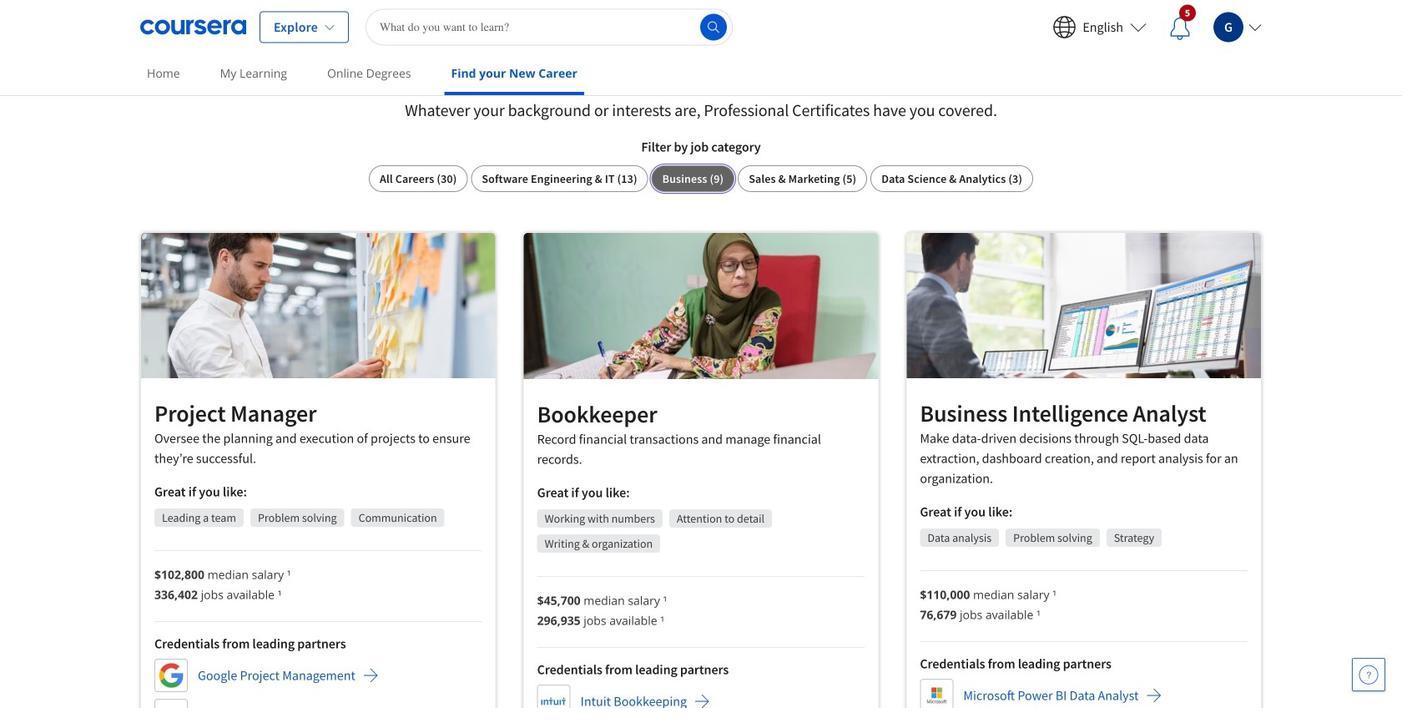Task type: vqa. For each thing, say whether or not it's contained in the screenshot.
What do you want to learn? TEXT BOX at the top of page
yes



Task type: locate. For each thing, give the bounding box(es) containing it.
help center image
[[1359, 665, 1379, 685]]

None button
[[369, 165, 468, 192], [471, 165, 648, 192], [652, 165, 735, 192], [738, 165, 868, 192], [871, 165, 1034, 192], [369, 165, 468, 192], [471, 165, 648, 192], [652, 165, 735, 192], [738, 165, 868, 192], [871, 165, 1034, 192]]

option group
[[369, 165, 1034, 192]]

None search field
[[366, 9, 733, 46]]



Task type: describe. For each thing, give the bounding box(es) containing it.
project manager image
[[141, 233, 496, 378]]

What do you want to learn? text field
[[366, 9, 733, 46]]

bookkeeper image
[[524, 233, 879, 379]]

coursera image
[[140, 14, 246, 40]]



